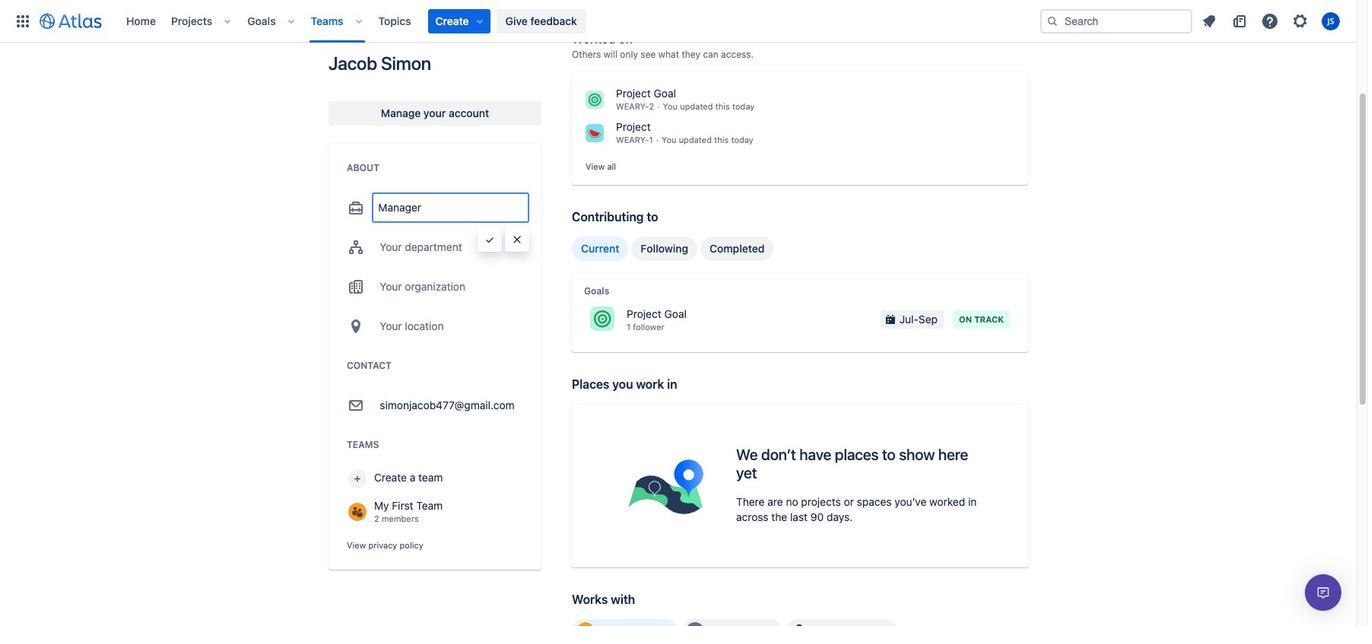 Task type: vqa. For each thing, say whether or not it's contained in the screenshot.
dialog
no



Task type: locate. For each thing, give the bounding box(es) containing it.
about
[[347, 162, 380, 173]]

1 horizontal spatial teams
[[347, 439, 379, 450]]

create a team button
[[347, 463, 523, 494]]

1 vertical spatial your
[[380, 280, 402, 293]]

1 vertical spatial this
[[715, 135, 729, 145]]

others
[[572, 49, 601, 60]]

0 vertical spatial today
[[733, 101, 755, 111]]

give feedback
[[506, 14, 577, 27]]

1 vertical spatial you
[[662, 135, 677, 145]]

1 vertical spatial you updated this today
[[662, 135, 754, 145]]

0 vertical spatial all
[[1018, 32, 1029, 45]]

view all link
[[991, 32, 1029, 45], [586, 161, 616, 172]]

0 vertical spatial weary-
[[616, 101, 649, 111]]

create
[[436, 14, 469, 27], [374, 471, 407, 484]]

you right the weary-1
[[662, 135, 677, 145]]

1 vertical spatial view all
[[586, 161, 616, 171]]

1 vertical spatial in
[[969, 495, 977, 508]]

in right worked
[[969, 495, 977, 508]]

goals left the teams link
[[247, 14, 276, 27]]

1 vertical spatial to
[[883, 446, 896, 464]]

0 vertical spatial updated
[[680, 101, 713, 111]]

weary- down weary-2
[[616, 135, 649, 145]]

2 vertical spatial view
[[347, 540, 366, 550]]

settings image
[[1292, 12, 1310, 30]]

0 horizontal spatial 1
[[627, 322, 631, 332]]

works
[[572, 592, 608, 606]]

group
[[572, 236, 774, 261], [572, 619, 898, 626]]

your left the department
[[380, 240, 402, 253]]

1 horizontal spatial view all
[[991, 32, 1029, 45]]

Your job title field
[[374, 194, 528, 221]]

completed button
[[701, 236, 774, 261]]

0 vertical spatial project
[[616, 87, 651, 100]]

1 vertical spatial create
[[374, 471, 407, 484]]

view privacy policy
[[347, 540, 424, 550]]

cancel image
[[511, 234, 523, 246]]

you updated this today for project
[[662, 135, 754, 145]]

team
[[419, 471, 443, 484]]

all
[[1018, 32, 1029, 45], [607, 161, 616, 171]]

updated
[[680, 101, 713, 111], [679, 135, 712, 145]]

1 vertical spatial view
[[586, 161, 605, 171]]

weary- for project goal
[[616, 101, 649, 111]]

see
[[641, 49, 656, 60]]

goals down current button
[[584, 285, 610, 297]]

current
[[581, 242, 620, 255]]

this for project goal
[[716, 101, 730, 111]]

2 down my at bottom
[[374, 514, 379, 523]]

are
[[768, 495, 783, 508]]

following
[[641, 242, 689, 255]]

goal for project goal
[[654, 87, 676, 100]]

project up follower at the bottom of the page
[[627, 307, 662, 320]]

1 vertical spatial 2
[[374, 514, 379, 523]]

in inside "there are no projects or spaces you've worked in across the last 90 days."
[[969, 495, 977, 508]]

you down project goal
[[663, 101, 678, 111]]

goal
[[654, 87, 676, 100], [665, 307, 687, 320]]

to
[[647, 210, 659, 223], [883, 446, 896, 464]]

on up only
[[619, 32, 633, 46]]

worked on
[[572, 32, 633, 46]]

goal up weary-2
[[654, 87, 676, 100]]

1 horizontal spatial view
[[586, 161, 605, 171]]

90
[[811, 511, 824, 524]]

jul-sep
[[900, 312, 938, 325]]

don't
[[762, 446, 796, 464]]

view for goals
[[586, 161, 605, 171]]

1 vertical spatial view all link
[[586, 161, 616, 172]]

jacob simon
[[329, 53, 431, 74]]

on
[[619, 32, 633, 46], [959, 314, 973, 324]]

today for project
[[732, 135, 754, 145]]

across
[[737, 511, 769, 524]]

1 vertical spatial 1
[[627, 322, 631, 332]]

0 vertical spatial goal
[[654, 87, 676, 100]]

your for your department
[[380, 240, 402, 253]]

confirm image
[[484, 234, 496, 246]]

show
[[900, 446, 935, 464]]

have
[[800, 446, 832, 464]]

weary- down project goal
[[616, 101, 649, 111]]

group containing current
[[572, 236, 774, 261]]

there
[[737, 495, 765, 508]]

0 horizontal spatial create
[[374, 471, 407, 484]]

policy
[[400, 540, 424, 550]]

0 vertical spatial teams
[[311, 14, 344, 27]]

project for project
[[616, 120, 651, 133]]

only
[[620, 49, 638, 60]]

1 vertical spatial on
[[959, 314, 973, 324]]

0 vertical spatial your
[[380, 240, 402, 253]]

in
[[667, 377, 678, 391], [969, 495, 977, 508]]

project
[[616, 87, 651, 100], [616, 120, 651, 133], [627, 307, 662, 320]]

spaces
[[857, 495, 892, 508]]

to left 'show'
[[883, 446, 896, 464]]

weary-
[[616, 101, 649, 111], [616, 135, 649, 145]]

2 horizontal spatial view
[[991, 32, 1015, 45]]

projects link
[[167, 9, 217, 33]]

2 your from the top
[[380, 280, 402, 293]]

1 vertical spatial today
[[732, 135, 754, 145]]

1 vertical spatial group
[[572, 619, 898, 626]]

give feedback button
[[497, 9, 587, 33]]

project inside project goal 1 follower
[[627, 307, 662, 320]]

0 horizontal spatial goals
[[247, 14, 276, 27]]

0 horizontal spatial to
[[647, 210, 659, 223]]

1 vertical spatial project
[[616, 120, 651, 133]]

0 vertical spatial 1
[[649, 135, 653, 145]]

1 down weary-2
[[649, 135, 653, 145]]

0 vertical spatial 2
[[649, 101, 655, 111]]

teams up jacob at the left of page
[[311, 14, 344, 27]]

1 horizontal spatial to
[[883, 446, 896, 464]]

create inside 'create' 'dropdown button'
[[436, 14, 469, 27]]

goal up follower at the bottom of the page
[[665, 307, 687, 320]]

0 vertical spatial view all link
[[991, 32, 1029, 45]]

manage your account link
[[329, 101, 542, 126]]

create left 'a'
[[374, 471, 407, 484]]

others will only see what they can access.
[[572, 49, 754, 60]]

you updated this today down can
[[663, 101, 755, 111]]

1 horizontal spatial in
[[969, 495, 977, 508]]

your left location
[[380, 320, 402, 333]]

updated right the weary-1
[[679, 135, 712, 145]]

0 vertical spatial this
[[716, 101, 730, 111]]

1 vertical spatial goal
[[665, 307, 687, 320]]

1 horizontal spatial goals
[[584, 285, 610, 297]]

2 down project goal
[[649, 101, 655, 111]]

project up weary-2
[[616, 87, 651, 100]]

current button
[[572, 236, 629, 261]]

0 horizontal spatial all
[[607, 161, 616, 171]]

works with
[[572, 592, 635, 606]]

notifications image
[[1201, 12, 1219, 30]]

project for project goal
[[616, 87, 651, 100]]

simon
[[381, 53, 431, 74]]

0 horizontal spatial teams
[[311, 14, 344, 27]]

0 horizontal spatial view
[[347, 540, 366, 550]]

0 horizontal spatial view all link
[[586, 161, 616, 172]]

organization
[[405, 280, 466, 293]]

the
[[772, 511, 788, 524]]

1 vertical spatial teams
[[347, 439, 379, 450]]

no
[[786, 495, 799, 508]]

this
[[716, 101, 730, 111], [715, 135, 729, 145]]

goals
[[247, 14, 276, 27], [584, 285, 610, 297]]

account
[[449, 107, 489, 119]]

you
[[663, 101, 678, 111], [662, 135, 677, 145]]

you for project goal
[[663, 101, 678, 111]]

2 weary- from the top
[[616, 135, 649, 145]]

in right the 'work'
[[667, 377, 678, 391]]

view
[[991, 32, 1015, 45], [586, 161, 605, 171], [347, 540, 366, 550]]

today
[[733, 101, 755, 111], [732, 135, 754, 145]]

first
[[392, 499, 414, 512]]

banner
[[0, 0, 1357, 43]]

1 left follower at the bottom of the page
[[627, 322, 631, 332]]

your organization
[[380, 280, 466, 293]]

0 vertical spatial group
[[572, 236, 774, 261]]

3 your from the top
[[380, 320, 402, 333]]

goal inside project goal 1 follower
[[665, 307, 687, 320]]

completed
[[710, 242, 765, 255]]

goals link
[[243, 9, 280, 33]]

2 vertical spatial project
[[627, 307, 662, 320]]

teams inside top element
[[311, 14, 344, 27]]

1 your from the top
[[380, 240, 402, 253]]

places
[[835, 446, 879, 464]]

view all
[[991, 32, 1029, 45], [586, 161, 616, 171]]

create inside create a team button
[[374, 471, 407, 484]]

updated down they
[[680, 101, 713, 111]]

your left organization on the top of page
[[380, 280, 402, 293]]

1 vertical spatial updated
[[679, 135, 712, 145]]

0 vertical spatial on
[[619, 32, 633, 46]]

0 vertical spatial create
[[436, 14, 469, 27]]

1 horizontal spatial create
[[436, 14, 469, 27]]

1 group from the top
[[572, 236, 774, 261]]

2 vertical spatial your
[[380, 320, 402, 333]]

location
[[405, 320, 444, 333]]

to up following
[[647, 210, 659, 223]]

0 vertical spatial view
[[991, 32, 1015, 45]]

what
[[659, 49, 680, 60]]

teams
[[311, 14, 344, 27], [347, 439, 379, 450]]

0 vertical spatial you updated this today
[[663, 101, 755, 111]]

we don't have places to show here yet
[[737, 446, 969, 482]]

on left track
[[959, 314, 973, 324]]

1 vertical spatial weary-
[[616, 135, 649, 145]]

to inside we don't have places to show here yet
[[883, 446, 896, 464]]

0 vertical spatial goals
[[247, 14, 276, 27]]

your for your location
[[380, 320, 402, 333]]

0 horizontal spatial 2
[[374, 514, 379, 523]]

0 vertical spatial in
[[667, 377, 678, 391]]

contact
[[347, 360, 392, 371]]

1 weary- from the top
[[616, 101, 649, 111]]

0 vertical spatial you
[[663, 101, 678, 111]]

create right topics
[[436, 14, 469, 27]]

you updated this today right the weary-1
[[662, 135, 754, 145]]

project up the weary-1
[[616, 120, 651, 133]]

teams up create a team
[[347, 439, 379, 450]]

updated for project
[[679, 135, 712, 145]]

worked
[[572, 32, 616, 46]]



Task type: describe. For each thing, give the bounding box(es) containing it.
create button
[[428, 9, 490, 33]]

members
[[382, 514, 419, 523]]

weary- for project
[[616, 135, 649, 145]]

they
[[682, 49, 701, 60]]

jacob
[[329, 53, 377, 74]]

0 vertical spatial to
[[647, 210, 659, 223]]

following button
[[632, 236, 698, 261]]

0 vertical spatial view all
[[991, 32, 1029, 45]]

1 vertical spatial all
[[607, 161, 616, 171]]

your location
[[380, 320, 444, 333]]

work
[[636, 377, 664, 391]]

team
[[416, 499, 443, 512]]

1 horizontal spatial 1
[[649, 135, 653, 145]]

department
[[405, 240, 462, 253]]

follower
[[633, 322, 665, 332]]

my
[[374, 499, 389, 512]]

or
[[844, 495, 854, 508]]

give
[[506, 14, 528, 27]]

Search field
[[1041, 9, 1193, 33]]

you for project
[[662, 135, 677, 145]]

goal for project goal 1 follower
[[665, 307, 687, 320]]

updated for project goal
[[680, 101, 713, 111]]

account image
[[1322, 12, 1341, 30]]

help image
[[1262, 12, 1280, 30]]

sep
[[919, 312, 938, 325]]

2 group from the top
[[572, 619, 898, 626]]

here
[[939, 446, 969, 464]]

jul-
[[900, 312, 919, 325]]

places you work in
[[572, 377, 678, 391]]

1 vertical spatial goals
[[584, 285, 610, 297]]

your
[[424, 107, 446, 119]]

top element
[[9, 0, 1041, 42]]

1 inside project goal 1 follower
[[627, 322, 631, 332]]

2 inside my first team 2 members
[[374, 514, 379, 523]]

with
[[611, 592, 635, 606]]

yet
[[737, 464, 757, 482]]

1 horizontal spatial on
[[959, 314, 973, 324]]

switch to... image
[[14, 12, 32, 30]]

you've
[[895, 495, 927, 508]]

worked
[[930, 495, 966, 508]]

manage your account
[[381, 107, 489, 119]]

view for places you work in
[[347, 540, 366, 550]]

home link
[[122, 9, 161, 33]]

banner containing home
[[0, 0, 1357, 43]]

home
[[126, 14, 156, 27]]

track
[[975, 314, 1004, 324]]

your department
[[380, 240, 462, 253]]

days.
[[827, 511, 853, 524]]

feedback
[[531, 14, 577, 27]]

create for create a team
[[374, 471, 407, 484]]

a
[[410, 471, 416, 484]]

search image
[[1047, 15, 1059, 27]]

view privacy policy link
[[347, 540, 424, 550]]

there are no projects or spaces you've worked in across the last 90 days.
[[737, 495, 977, 524]]

projects
[[801, 495, 841, 508]]

create for create
[[436, 14, 469, 27]]

project goal
[[616, 87, 676, 100]]

1 horizontal spatial 2
[[649, 101, 655, 111]]

will
[[604, 49, 618, 60]]

you updated this today for project goal
[[663, 101, 755, 111]]

projects
[[171, 14, 212, 27]]

privacy
[[369, 540, 397, 550]]

you
[[613, 377, 633, 391]]

last
[[791, 511, 808, 524]]

project for project goal 1 follower
[[627, 307, 662, 320]]

my first team 2 members
[[374, 499, 443, 523]]

weary-1
[[616, 135, 653, 145]]

places
[[572, 377, 610, 391]]

weary-2
[[616, 101, 655, 111]]

teams link
[[306, 9, 348, 33]]

access.
[[721, 49, 754, 60]]

contributing to
[[572, 210, 659, 223]]

on track
[[959, 314, 1004, 324]]

create a team
[[374, 471, 443, 484]]

0 horizontal spatial on
[[619, 32, 633, 46]]

topics link
[[374, 9, 416, 33]]

your for your organization
[[380, 280, 402, 293]]

today for project goal
[[733, 101, 755, 111]]

1 horizontal spatial view all link
[[991, 32, 1029, 45]]

contributing
[[572, 210, 644, 223]]

open intercom messenger image
[[1315, 584, 1333, 602]]

goals inside top element
[[247, 14, 276, 27]]

0 horizontal spatial in
[[667, 377, 678, 391]]

1 horizontal spatial all
[[1018, 32, 1029, 45]]

simonjacob477@gmail.com
[[380, 399, 515, 412]]

manage
[[381, 107, 421, 119]]

can
[[703, 49, 719, 60]]

this for project
[[715, 135, 729, 145]]

topics
[[379, 14, 411, 27]]

we
[[737, 446, 758, 464]]

project goal 1 follower
[[627, 307, 687, 332]]

0 horizontal spatial view all
[[586, 161, 616, 171]]



